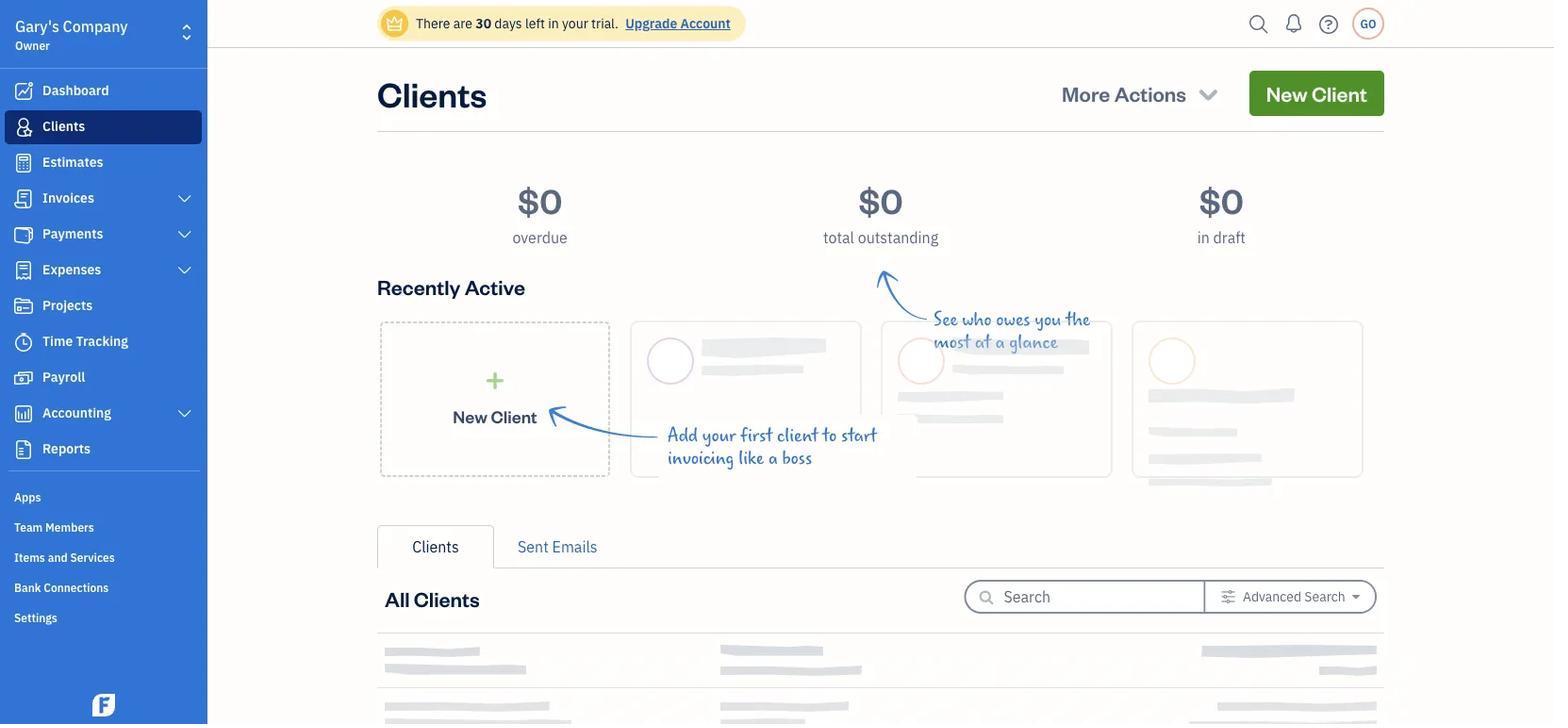Task type: vqa. For each thing, say whether or not it's contained in the screenshot.
DRAFT at the top right
yes



Task type: locate. For each thing, give the bounding box(es) containing it.
who
[[962, 309, 992, 330]]

in left draft
[[1198, 228, 1210, 248]]

new down notifications image
[[1267, 80, 1308, 107]]

gary's
[[15, 17, 59, 36]]

new client link
[[1250, 71, 1385, 116], [380, 322, 610, 477]]

chevron large down image for accounting
[[176, 407, 193, 422]]

0 vertical spatial your
[[562, 15, 588, 32]]

to
[[823, 425, 837, 446]]

0 vertical spatial new client
[[1267, 80, 1368, 107]]

client down 'plus' "image" on the left of page
[[491, 405, 537, 428]]

trial.
[[592, 15, 619, 32]]

team members link
[[5, 512, 202, 541]]

client
[[1312, 80, 1368, 107], [491, 405, 537, 428]]

more actions
[[1062, 80, 1187, 107]]

like
[[739, 448, 764, 469]]

0 horizontal spatial a
[[769, 448, 778, 469]]

your up invoicing
[[703, 425, 736, 446]]

clients link
[[5, 110, 202, 144], [377, 525, 494, 569]]

chevron large down image down payroll link
[[176, 407, 193, 422]]

1 chevron large down image from the top
[[176, 192, 193, 207]]

advanced
[[1243, 588, 1302, 606]]

1 vertical spatial new client link
[[380, 322, 610, 477]]

chevron large down image
[[176, 192, 193, 207], [176, 263, 193, 278]]

1 horizontal spatial $0
[[859, 177, 903, 222]]

notifications image
[[1279, 5, 1309, 42]]

time
[[42, 333, 73, 350]]

1 $0 from the left
[[518, 177, 563, 222]]

new down 'plus' "image" on the left of page
[[453, 405, 488, 428]]

$0 for $0 total outstanding
[[859, 177, 903, 222]]

2 chevron large down image from the top
[[176, 407, 193, 422]]

$0 for $0 overdue
[[518, 177, 563, 222]]

chevron large down image inside payments link
[[176, 227, 193, 242]]

$0 up overdue
[[518, 177, 563, 222]]

new
[[1267, 80, 1308, 107], [453, 405, 488, 428]]

2 chevron large down image from the top
[[176, 263, 193, 278]]

client down go to help icon
[[1312, 80, 1368, 107]]

go button
[[1353, 8, 1385, 40]]

0 vertical spatial client
[[1312, 80, 1368, 107]]

1 vertical spatial chevron large down image
[[176, 407, 193, 422]]

$0 inside the $0 in draft
[[1200, 177, 1244, 222]]

in right left
[[548, 15, 559, 32]]

all
[[385, 585, 410, 612]]

1 vertical spatial a
[[769, 448, 778, 469]]

$0 up draft
[[1200, 177, 1244, 222]]

0 horizontal spatial new client
[[453, 405, 537, 428]]

owner
[[15, 38, 50, 53]]

$0 inside '$0 overdue'
[[518, 177, 563, 222]]

your inside add your first client to start invoicing like a boss
[[703, 425, 736, 446]]

there are 30 days left in your trial. upgrade account
[[416, 15, 731, 32]]

in
[[548, 15, 559, 32], [1198, 228, 1210, 248]]

estimates
[[42, 153, 103, 171]]

reports link
[[5, 433, 202, 467]]

go
[[1361, 16, 1377, 31]]

advanced search button
[[1206, 582, 1375, 612]]

active
[[465, 273, 525, 300]]

1 horizontal spatial new client link
[[1250, 71, 1385, 116]]

invoice image
[[12, 190, 35, 208]]

1 chevron large down image from the top
[[176, 227, 193, 242]]

$0 inside $0 total outstanding
[[859, 177, 903, 222]]

client
[[777, 425, 819, 446]]

$0 up outstanding
[[859, 177, 903, 222]]

chevron large down image up payments link
[[176, 192, 193, 207]]

clients link inside main element
[[5, 110, 202, 144]]

1 horizontal spatial your
[[703, 425, 736, 446]]

clients link up all clients
[[377, 525, 494, 569]]

chevron large down image inside expenses 'link'
[[176, 263, 193, 278]]

chevron large down image for expenses
[[176, 263, 193, 278]]

main element
[[0, 0, 255, 725]]

0 horizontal spatial $0
[[518, 177, 563, 222]]

start
[[841, 425, 877, 446]]

payments link
[[5, 218, 202, 252]]

bank connections link
[[5, 573, 202, 601]]

0 vertical spatial chevron large down image
[[176, 227, 193, 242]]

emails
[[552, 537, 598, 557]]

chevron large down image up expenses 'link'
[[176, 227, 193, 242]]

there
[[416, 15, 450, 32]]

new client
[[1267, 80, 1368, 107], [453, 405, 537, 428]]

expense image
[[12, 261, 35, 280]]

left
[[525, 15, 545, 32]]

0 vertical spatial clients link
[[5, 110, 202, 144]]

reports
[[42, 440, 91, 458]]

chevron large down image inside invoices link
[[176, 192, 193, 207]]

clients up estimates
[[42, 117, 85, 135]]

services
[[70, 550, 115, 565]]

new client down 'plus' "image" on the left of page
[[453, 405, 537, 428]]

expenses link
[[5, 254, 202, 288]]

0 vertical spatial chevron large down image
[[176, 192, 193, 207]]

1 vertical spatial new client
[[453, 405, 537, 428]]

3 $0 from the left
[[1200, 177, 1244, 222]]

report image
[[12, 441, 35, 459]]

$0
[[518, 177, 563, 222], [859, 177, 903, 222], [1200, 177, 1244, 222]]

chevron large down image
[[176, 227, 193, 242], [176, 407, 193, 422]]

invoices link
[[5, 182, 202, 216]]

30
[[476, 15, 492, 32]]

0 vertical spatial a
[[996, 332, 1005, 353]]

sent
[[518, 537, 549, 557]]

1 horizontal spatial new
[[1267, 80, 1308, 107]]

clients inside main element
[[42, 117, 85, 135]]

1 vertical spatial new
[[453, 405, 488, 428]]

clients link up the estimates link
[[5, 110, 202, 144]]

1 horizontal spatial in
[[1198, 228, 1210, 248]]

settings link
[[5, 603, 202, 631]]

2 horizontal spatial $0
[[1200, 177, 1244, 222]]

your
[[562, 15, 588, 32], [703, 425, 736, 446]]

1 vertical spatial in
[[1198, 228, 1210, 248]]

apps link
[[5, 482, 202, 510]]

0 vertical spatial new
[[1267, 80, 1308, 107]]

most
[[934, 332, 971, 353]]

search
[[1305, 588, 1346, 606]]

a right the like
[[769, 448, 778, 469]]

1 vertical spatial clients link
[[377, 525, 494, 569]]

chevron large down image inside accounting link
[[176, 407, 193, 422]]

1 vertical spatial client
[[491, 405, 537, 428]]

settings
[[14, 610, 57, 625]]

upgrade account link
[[622, 15, 731, 32]]

items and services link
[[5, 542, 202, 571]]

clients down the there
[[377, 71, 487, 116]]

1 horizontal spatial a
[[996, 332, 1005, 353]]

0 horizontal spatial clients link
[[5, 110, 202, 144]]

0 vertical spatial in
[[548, 15, 559, 32]]

a right at at the right
[[996, 332, 1005, 353]]

clients
[[377, 71, 487, 116], [42, 117, 85, 135], [412, 537, 459, 557], [414, 585, 480, 612]]

2 $0 from the left
[[859, 177, 903, 222]]

chevron large down image up 'projects' link
[[176, 263, 193, 278]]

$0 in draft
[[1198, 177, 1246, 248]]

a
[[996, 332, 1005, 353], [769, 448, 778, 469]]

1 vertical spatial chevron large down image
[[176, 263, 193, 278]]

1 vertical spatial your
[[703, 425, 736, 446]]

the
[[1066, 309, 1091, 330]]

connections
[[44, 580, 109, 595]]

1 horizontal spatial clients link
[[377, 525, 494, 569]]

your left trial.
[[562, 15, 588, 32]]

dashboard link
[[5, 75, 202, 108]]

new client down go to help icon
[[1267, 80, 1368, 107]]

0 horizontal spatial in
[[548, 15, 559, 32]]

$0 for $0 in draft
[[1200, 177, 1244, 222]]



Task type: describe. For each thing, give the bounding box(es) containing it.
1 horizontal spatial new client
[[1267, 80, 1368, 107]]

invoices
[[42, 189, 94, 207]]

payroll link
[[5, 361, 202, 395]]

items
[[14, 550, 45, 565]]

chart image
[[12, 405, 35, 424]]

add
[[668, 425, 698, 446]]

in inside the $0 in draft
[[1198, 228, 1210, 248]]

0 horizontal spatial new
[[453, 405, 488, 428]]

first
[[741, 425, 773, 446]]

owes
[[997, 309, 1031, 330]]

Search text field
[[1004, 582, 1174, 612]]

gary's company owner
[[15, 17, 128, 53]]

company
[[63, 17, 128, 36]]

team
[[14, 520, 43, 535]]

outstanding
[[858, 228, 939, 248]]

0 horizontal spatial client
[[491, 405, 537, 428]]

bank
[[14, 580, 41, 595]]

bank connections
[[14, 580, 109, 595]]

chevrondown image
[[1196, 80, 1222, 107]]

items and services
[[14, 550, 115, 565]]

days
[[495, 15, 522, 32]]

at
[[975, 332, 991, 353]]

payroll
[[42, 368, 85, 386]]

draft
[[1214, 228, 1246, 248]]

team members
[[14, 520, 94, 535]]

a inside add your first client to start invoicing like a boss
[[769, 448, 778, 469]]

and
[[48, 550, 68, 565]]

estimates link
[[5, 146, 202, 180]]

total
[[823, 228, 855, 248]]

are
[[453, 15, 473, 32]]

chevron large down image for invoices
[[176, 192, 193, 207]]

$0 overdue
[[513, 177, 568, 248]]

overdue
[[513, 228, 568, 248]]

caretdown image
[[1353, 590, 1360, 605]]

dashboard
[[42, 82, 109, 99]]

estimate image
[[12, 154, 35, 173]]

payment image
[[12, 225, 35, 244]]

all clients
[[385, 585, 480, 612]]

crown image
[[385, 14, 405, 33]]

add your first client to start invoicing like a boss
[[668, 425, 877, 469]]

projects link
[[5, 290, 202, 324]]

actions
[[1115, 80, 1187, 107]]

time tracking link
[[5, 325, 202, 359]]

timer image
[[12, 333, 35, 352]]

sent emails
[[518, 537, 598, 557]]

account
[[681, 15, 731, 32]]

recently active
[[377, 273, 525, 300]]

0 horizontal spatial new client link
[[380, 322, 610, 477]]

sent emails link
[[494, 525, 621, 569]]

0 vertical spatial new client link
[[1250, 71, 1385, 116]]

accounting link
[[5, 397, 202, 431]]

money image
[[12, 369, 35, 388]]

plus image
[[484, 371, 506, 390]]

go to help image
[[1314, 10, 1344, 38]]

search image
[[1244, 10, 1275, 38]]

tracking
[[76, 333, 128, 350]]

recently
[[377, 273, 461, 300]]

glance
[[1010, 332, 1058, 353]]

more
[[1062, 80, 1111, 107]]

members
[[45, 520, 94, 535]]

client image
[[12, 118, 35, 137]]

1 horizontal spatial client
[[1312, 80, 1368, 107]]

accounting
[[42, 404, 111, 422]]

chevron large down image for payments
[[176, 227, 193, 242]]

freshbooks image
[[89, 694, 119, 717]]

apps
[[14, 490, 41, 505]]

0 horizontal spatial your
[[562, 15, 588, 32]]

you
[[1035, 309, 1062, 330]]

payments
[[42, 225, 103, 242]]

projects
[[42, 297, 93, 314]]

see
[[934, 309, 958, 330]]

dashboard image
[[12, 82, 35, 101]]

clients up all clients
[[412, 537, 459, 557]]

clients right all
[[414, 585, 480, 612]]

more actions button
[[1045, 71, 1239, 116]]

see who owes you the most at a glance
[[934, 309, 1091, 353]]

$0 total outstanding
[[823, 177, 939, 248]]

upgrade
[[626, 15, 678, 32]]

time tracking
[[42, 333, 128, 350]]

invoicing
[[668, 448, 734, 469]]

boss
[[783, 448, 812, 469]]

a inside see who owes you the most at a glance
[[996, 332, 1005, 353]]

project image
[[12, 297, 35, 316]]

advanced search
[[1243, 588, 1346, 606]]

settings image
[[1221, 590, 1236, 605]]

expenses
[[42, 261, 101, 278]]



